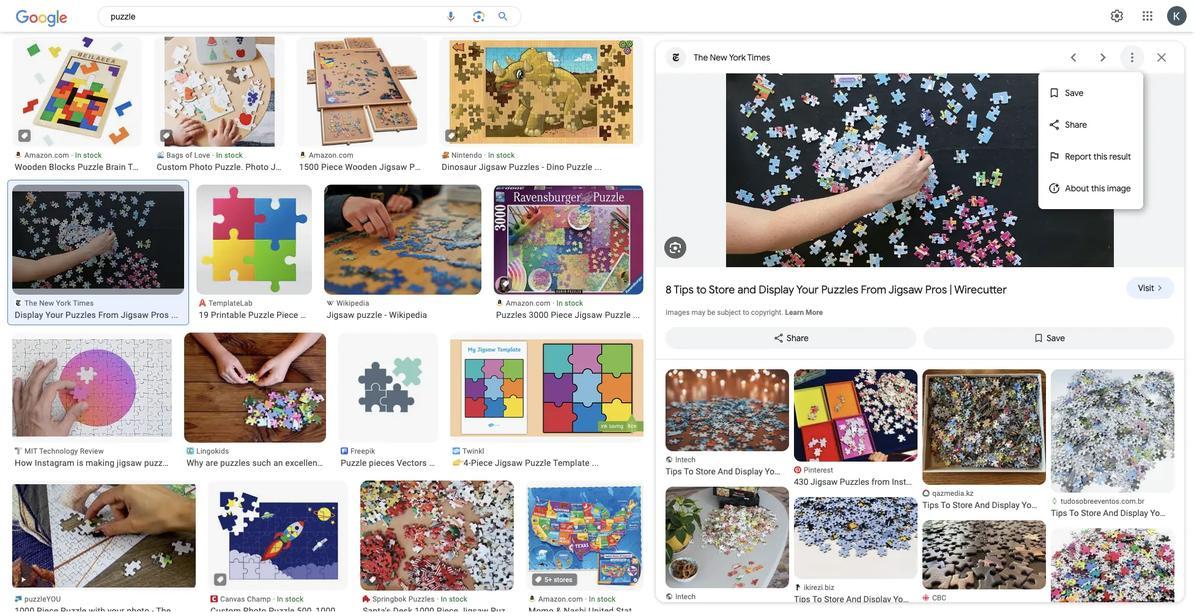 Task type: vqa. For each thing, say whether or not it's contained in the screenshot.
Wooden
yes



Task type: describe. For each thing, give the bounding box(es) containing it.
blocks
[[49, 162, 75, 172]]

go to google home image
[[15, 10, 68, 27]]

puzzles inside "element"
[[144, 458, 174, 468]]

display your puzzles from jigsaw pros ... list item
[[12, 185, 207, 321]]

vectors
[[397, 458, 427, 468]]

click for product information tooltip for amazon.com: united states puzzle for kids - 70 piece - usa map puzzle 50  states with capitals - childrens jigsaw geography puzzles ages 4-8, 5-7,  4-6 - us puzzle maps for kids image
[[535, 576, 575, 584]]

templatelab
[[209, 299, 253, 308]]

2 vertical spatial from
[[945, 595, 965, 605]]

wooden blocks puzzle brain teasers ...
[[15, 162, 168, 172]]

and
[[738, 283, 757, 297]]

in inside puzzles 3000 piece jigsaw puzzle ... list item
[[557, 299, 563, 308]]

puzzle inside amazon.com: 1500 piece wooden jigsaw puzzle table - 6 drawers, puzzle board  | 27" x 35" jigsaw puzzle board portable - portable puzzle table | for  adults and kids : toys & games 'element'
[[410, 162, 436, 172]]

why are puzzles such an excellent gift for children? image
[[169, 333, 334, 443]]

jigsaw inside amazon.com: 1500 piece wooden jigsaw puzzle table - 6 drawers, puzzle board  | 27" x 35" jigsaw puzzle board portable - portable puzzle table | for  adults and kids : toys & games 'element'
[[380, 162, 407, 172]]

puzzle inside dinosaur jigsaw puzzles - dino puzzle game for kids & toddlers for nintendo  switch - nintendo official site element
[[567, 162, 593, 172]]

... inside amazon.com: 1500 piece wooden jigsaw puzzle table - 6 drawers, puzzle board  | 27" x 35" jigsaw puzzle board portable - portable puzzle table | for  adults and kids : toys & games 'element'
[[461, 162, 468, 172]]

0 vertical spatial pros
[[926, 283, 948, 297]]

tips to store and display your puzzles from jigsaw pros, 44% off element
[[923, 500, 1042, 511]]

amazon.com for amazon.com: ravensburger puzzles on puzzles 3000 piece jigsaw puzzle for  adults - 17471 - handcrafted tooling, durable blueboard, every piece fits  together perfectly : toys & games image
[[506, 299, 551, 308]]

such
[[253, 458, 271, 468]]

0 vertical spatial the new york times
[[694, 52, 771, 63]]

tudosobreeventos.com.br link
[[1052, 497, 1175, 524]]

canvas champ · in stock
[[220, 596, 304, 604]]

jigsaw inside 👉 4-piece jigsaw puzzle template | primary resource | twinkl element
[[495, 458, 523, 468]]

amazon.com: wooden blocks puzzle brain teasers toy，wooden puzzle  tangram,cube 3d puzzle for kids，puzzles for kids ages 2-8, montessori kids  educational puzzle games gift (1 pcs) image
[[23, 37, 132, 147]]

photo puzzles | custom jigsaw puzzles up to 1000 pieces element
[[211, 606, 346, 613]]

tips inside list item
[[795, 595, 811, 605]]

amazon.com: 1500 piece wooden jigsaw puzzle table - 6 drawers, puzzle board  | 27" x 35" jigsaw puzzle board portable - portable puzzle table | for  adults and kids : toys & games element
[[299, 162, 468, 173]]

👉 4-piece jigsaw puzzle template ...
[[453, 458, 599, 468]]

pros inside list
[[996, 595, 1014, 605]]

8 tips to store and display your puzzles from jigsaw pros | wirecutter link
[[666, 283, 1118, 298]]

jigsaw inside 8 tips to store and display your puzzles from jigsaw pros | wirecutter link
[[889, 283, 923, 297]]

list item containing springbok puzzles
[[361, 479, 514, 613]]

2 photo from the left
[[246, 162, 269, 172]]

1 intech list item from the top
[[666, 370, 790, 482]]

430 jigsaw puzzles from instagram ideas | jigsaw puzzles, puzzles, jigsaw element
[[795, 477, 913, 488]]

puzzle inside 👉 4-piece jigsaw puzzle template | primary resource | twinkl element
[[525, 458, 551, 468]]

custom photo puzzle. photo jigsaw ...
[[157, 162, 308, 172]]

1 horizontal spatial click for product information image
[[369, 577, 376, 584]]

photo puzzles | custom jigsaw puzzles up to 1000 pieces image
[[208, 476, 348, 596]]

about
[[1066, 183, 1090, 194]]

nintendo · in stock
[[452, 151, 515, 160]]

1 horizontal spatial times
[[748, 52, 771, 63]]

click for product information tooltip for santa's desk 1000 piece jigsaw puzzle image
[[369, 577, 376, 584]]

2 intech list item from the top
[[666, 487, 790, 613]]

1 horizontal spatial display
[[759, 283, 795, 297]]

· inside the custom photo puzzle. photo jigsaw ... list item
[[212, 151, 214, 160]]

puzzle inside "19 printable puzzle piece templates ᐅ templatelab" element
[[248, 310, 274, 320]]

in up 'santa's desk 1000 piece jigsaw puzzle' element
[[441, 596, 447, 604]]

1 vertical spatial from
[[98, 310, 119, 320]]

copyright.
[[752, 309, 784, 317]]

why are puzzles such an excellent gift for children? element
[[187, 458, 345, 469]]

subject
[[718, 309, 741, 317]]

click for product information image for wooden blocks puzzle brain teasers ...
[[21, 132, 28, 140]]

puzzles 3000 piece jigsaw puzzle ... list item
[[494, 185, 644, 321]]

puzzleyou link
[[12, 595, 196, 613]]

1500
[[299, 162, 319, 172]]

how
[[15, 458, 32, 468]]

report this result button
[[1039, 141, 1144, 173]]

pinterest
[[804, 466, 834, 475]]

stores
[[554, 576, 573, 584]]

1 horizontal spatial -
[[542, 162, 545, 172]]

jigsaw inside custom photo puzzle. photo jigsaw puzzles. handmade. element
[[271, 162, 299, 172]]

stock up 'santa's desk 1000 piece jigsaw puzzle' element
[[449, 596, 468, 604]]

0 horizontal spatial store
[[709, 283, 736, 297]]

jigsaw
[[117, 458, 142, 468]]

search by image image
[[472, 9, 487, 24]]

about this image
[[1066, 183, 1132, 194]]

why
[[187, 458, 203, 468]]

0 vertical spatial save
[[1066, 88, 1084, 99]]

👉
[[453, 458, 462, 468]]

click for video information tooltip
[[19, 576, 29, 585]]

· up amazon.com: united states puzzle for kids - 70 piece - usa map puzzle 50  states with capitals - childrens jigsaw geography puzzles ages 4-8, 5-7,  4-6 - us puzzle maps for kids element
[[585, 596, 587, 604]]

result
[[1110, 151, 1132, 162]]

list for quick settings icon
[[0, 37, 656, 613]]

are
[[206, 458, 218, 468]]

puzzles inside list item
[[220, 458, 250, 468]]

champ
[[247, 596, 271, 604]]

in up photo puzzles | custom jigsaw puzzles up to 1000 pieces element
[[277, 596, 283, 604]]

dinosaur jigsaw puzzles - dino puzzle game for kids & toddlers for nintendo  switch - nintendo official site element
[[442, 162, 642, 173]]

piece inside 'element'
[[321, 162, 343, 172]]

wirecutter
[[955, 283, 1008, 297]]

amazon.com for amazon.com: united states puzzle for kids - 70 piece - usa map puzzle 50  states with capitals - childrens jigsaw geography puzzles ages 4-8, 5-7,  4-6 - us puzzle maps for kids image
[[539, 596, 583, 604]]

0 vertical spatial new
[[710, 52, 728, 63]]

tudosobreeventos.com.br list item
[[1052, 370, 1175, 524]]

intech link for 2nd intech list item from the top
[[666, 593, 790, 613]]

... inside custom photo puzzle. photo jigsaw puzzles. handmade. element
[[301, 162, 308, 172]]

... inside the "why are puzzles such an excellent gift for children?" element
[[338, 458, 345, 468]]

19
[[199, 310, 209, 320]]

click for product information image for dinosaur jigsaw puzzles - dino puzzle ...
[[448, 132, 455, 140]]

1 horizontal spatial wikipedia
[[389, 310, 428, 320]]

1 vertical spatial your
[[45, 310, 63, 320]]

tips to store and display your puzzles from jigsaw pros image
[[795, 498, 918, 580]]

19 printable puzzle piece templates ᐅ templatelab element
[[199, 310, 360, 321]]

making
[[86, 458, 115, 468]]

amazon.com: united states puzzle for kids - 70 piece - usa map puzzle 50  states with capitals - childrens jigsaw geography puzzles ages 4-8, 5-7,  4-6 - us puzzle maps for kids element
[[529, 606, 642, 613]]

ikirezi.biz
[[804, 584, 835, 593]]

cbc link
[[923, 594, 1047, 613]]

mit technology review
[[24, 447, 104, 456]]

3000
[[529, 310, 549, 320]]

why are puzzles such an excellent gift ... list item
[[169, 333, 345, 469]]

&
[[429, 458, 435, 468]]

wooden blocks puzzle brain teasers ... list item
[[12, 37, 168, 173]]

be
[[708, 309, 716, 317]]

the new york times link
[[666, 47, 1055, 68]]

dino
[[547, 162, 565, 172]]

tips to store and display your puzzles from jigsaw pros list
[[795, 370, 1014, 613]]

times inside display your puzzles from jigsaw pros ... list item
[[73, 299, 94, 308]]

visit button
[[1124, 274, 1179, 303]]

list containing intech
[[666, 370, 790, 613]]

jigsaw inside tips to store and display your puzzles from jigsaw pros element
[[967, 595, 994, 605]]

custom photo puzzle. photo jigsaw puzzles. handmade. element
[[157, 162, 308, 173]]

new inside display your puzzles from jigsaw pros ... list item
[[39, 299, 54, 308]]

amazon.com · in stock for 3000
[[506, 299, 584, 308]]

jigsaw puzzle - wikipedia list item
[[320, 185, 487, 321]]

amazon.com: 1500 piece wooden jigsaw puzzle table - 6 drawers, puzzle board  | 27" x 35" jigsaw puzzle board portable - portable puzzle table | for  adults and kids : toys & games image
[[307, 37, 418, 147]]

1 wooden from the left
[[15, 162, 47, 172]]

printable
[[211, 310, 246, 320]]

love
[[194, 151, 210, 160]]

click for product information tooltip for custom photo puzzle. photo jigsaw puzzles. handmade.
[[163, 132, 170, 140]]

pinterest link
[[795, 466, 918, 493]]

cbc
[[933, 594, 947, 603]]

... inside "19 printable puzzle piece templates ᐅ templatelab" element
[[353, 310, 360, 320]]

more
[[806, 309, 823, 317]]

learn
[[786, 309, 804, 317]]

jigsaw inside dinosaur jigsaw puzzles - dino puzzle game for kids & toddlers for nintendo  switch - nintendo official site element
[[479, 162, 507, 172]]

1 horizontal spatial york
[[729, 52, 746, 63]]

stock up photo puzzles | custom jigsaw puzzles up to 1000 pieces element
[[285, 596, 304, 604]]

puzzleyou
[[24, 596, 61, 604]]

puzzle inside amazon.com: ravensburger puzzles on puzzles 3000 piece jigsaw puzzle for  adults - 17471 - handcrafted tooling, durable blueboard, every piece fits  together perfectly : toys & games element
[[605, 310, 631, 320]]

puzzles not only make you smarter — they help bridge the political divide,  new book says | cbc radio image
[[923, 521, 1047, 590]]

ᐅ
[[344, 310, 350, 320]]

twinkl
[[463, 447, 485, 456]]

images may be subject to copyright. learn more
[[666, 309, 823, 317]]

instagram
[[35, 458, 74, 468]]

intech for intech link related to 2nd intech list item from the bottom
[[676, 456, 696, 465]]

19 printable puzzle piece templates ᐅ ...
[[199, 310, 360, 320]]

review
[[80, 447, 104, 456]]

0 horizontal spatial 8 tips to store and display your puzzles from jigsaw pros | wirecutter image
[[12, 192, 207, 289]]

... inside how instagram is making jigsaw puzzles cool again | mit technology review "element"
[[176, 458, 184, 468]]

5+ stores
[[545, 576, 573, 584]]

tips to store and display your puzzles from jigsaw pros, 58% off element
[[1052, 508, 1170, 519]]

click for product information tooltip for amazon.com: ravensburger puzzles on puzzles 3000 piece jigsaw puzzle for  adults - 17471 - handcrafted tooling, durable blueboard, every piece fits  together perfectly : toys & games image
[[503, 280, 510, 288]]

8
[[666, 283, 672, 297]]

gift
[[323, 458, 336, 468]]

list item containing amazon.com
[[526, 476, 644, 613]]

amazon.com: ravensburger puzzles on puzzles 3000 piece jigsaw puzzle for  adults - 17471 - handcrafted tooling, durable blueboard, every piece fits  together perfectly : toys & games image
[[494, 185, 644, 295]]

19 printable puzzle piece templates ᐅ ... list item
[[181, 185, 360, 321]]

tips to store and display your puzzles from jigsaw pros, 58% off image
[[1052, 370, 1175, 493]]

tips to store and display your puzzles from jigsaw pros, 52% off image for 2nd intech list item from the top
[[666, 487, 790, 589]]

lingokids
[[197, 447, 229, 456]]



Task type: locate. For each thing, give the bounding box(es) containing it.
tips to store and display your puzzles from jigsaw pros, 52% off image
[[666, 370, 790, 452], [666, 487, 790, 589], [1052, 529, 1175, 613]]

2 vertical spatial pros
[[996, 595, 1014, 605]]

in up puzzles 3000 piece jigsaw puzzle ...
[[557, 299, 563, 308]]

- right puzzle
[[385, 310, 387, 320]]

may
[[692, 309, 706, 317]]

puzzles
[[509, 162, 540, 172], [822, 283, 859, 297], [66, 310, 96, 320], [496, 310, 527, 320], [913, 595, 943, 605], [409, 596, 435, 604]]

1 puzzles from the left
[[144, 458, 174, 468]]

1 vertical spatial share
[[787, 333, 809, 344]]

amazon.com: wooden blocks puzzle brain teasers toy，wooden puzzle  tangram,cube 3d puzzle for kids，puzzles for kids ages 2-8, montessori kids  educational puzzle games gift (1 pcs) element
[[15, 162, 168, 173]]

1 vertical spatial click for product information image
[[503, 280, 510, 288]]

· up photo puzzles | custom jigsaw puzzles up to 1000 pieces element
[[273, 596, 275, 604]]

0 vertical spatial tips
[[674, 283, 694, 297]]

pros down the puzzles not only make you smarter — they help bridge the political divide,  new book says | cbc radio image at the bottom of page
[[996, 595, 1014, 605]]

this left image
[[1092, 183, 1106, 194]]

0 horizontal spatial from
[[98, 310, 119, 320]]

2 horizontal spatial click for product information image
[[503, 280, 510, 288]]

store right to
[[825, 595, 845, 605]]

1 vertical spatial tips
[[795, 595, 811, 605]]

0 vertical spatial your
[[797, 283, 819, 297]]

display
[[759, 283, 795, 297], [15, 310, 43, 320], [864, 595, 892, 605]]

2 vertical spatial click for product information image
[[217, 577, 224, 584]]

· up 'santa's desk 1000 piece jigsaw puzzle' element
[[437, 596, 439, 604]]

intech
[[676, 456, 696, 465], [676, 593, 696, 602]]

list containing wooden blocks puzzle brain teasers ...
[[0, 37, 656, 613]]

share down learn
[[787, 333, 809, 344]]

click for product information tooltip inside the dinosaur jigsaw puzzles - dino puzzle ... list item
[[448, 132, 455, 140]]

wooden left blocks
[[15, 162, 47, 172]]

0 horizontal spatial times
[[73, 299, 94, 308]]

pinterest list item
[[795, 370, 918, 493]]

2 horizontal spatial list item
[[526, 476, 644, 613]]

1 horizontal spatial your
[[797, 283, 819, 297]]

amazon.com inside wooden blocks puzzle brain teasers ... list item
[[24, 151, 69, 160]]

share
[[1066, 119, 1088, 130], [787, 333, 809, 344]]

0 horizontal spatial share
[[787, 333, 809, 344]]

to right the subject
[[743, 309, 750, 317]]

0 vertical spatial to
[[697, 283, 707, 297]]

about this image link
[[1039, 173, 1144, 204]]

stock up dinosaur jigsaw puzzles - dino puzzle ...
[[497, 151, 515, 160]]

stock up amazon.com: ravensburger puzzles on puzzles 3000 piece jigsaw puzzle for  adults - 17471 - handcrafted tooling, durable blueboard, every piece fits  together perfectly : toys & games element at the bottom
[[565, 299, 584, 308]]

5+ stores button
[[526, 476, 644, 593]]

... inside amazon.com: ravensburger puzzles on puzzles 3000 piece jigsaw puzzle for  adults - 17471 - handcrafted tooling, durable blueboard, every piece fits  together perfectly : toys & games element
[[633, 310, 641, 320]]

santa's desk 1000 piece jigsaw puzzle element
[[363, 606, 512, 613]]

1 vertical spatial intech
[[676, 593, 696, 602]]

custom photo puzzle. photo jigsaw puzzles. handmade. image
[[165, 37, 275, 147]]

in up puzzle.
[[216, 151, 223, 160]]

0 horizontal spatial photo
[[190, 162, 213, 172]]

list item containing canvas champ
[[208, 476, 348, 613]]

tips to store and display your puzzles from jigsaw pros
[[795, 595, 1014, 605]]

... inside 8 tips to store and display your puzzles from jigsaw pros | wirecutter element
[[171, 310, 178, 320]]

excellent
[[285, 458, 321, 468]]

amazon.com down '5+ stores' in the left of the page
[[539, 596, 583, 604]]

canvas
[[220, 596, 245, 604]]

puzzle right dino
[[567, 162, 593, 172]]

wikipedia up ᐅ
[[337, 299, 370, 308]]

in inside the custom photo puzzle. photo jigsaw ... list item
[[216, 151, 223, 160]]

1 vertical spatial the
[[24, 299, 37, 308]]

tudosobreeventos.com.br list
[[1052, 370, 1175, 613]]

why are puzzles such an excellent gift ...
[[187, 458, 345, 468]]

freepik
[[351, 447, 375, 456]]

learn more link
[[786, 309, 823, 317]]

in
[[75, 151, 81, 160], [216, 151, 223, 160], [488, 151, 495, 160], [557, 299, 563, 308], [277, 596, 283, 604], [441, 596, 447, 604], [589, 596, 596, 604]]

1000 piece puzzle with your photo - the absolute highlight | puzzleyou element
[[15, 606, 193, 613]]

visit
[[1139, 283, 1155, 294]]

amazon.com up 1500
[[309, 151, 354, 160]]

0 horizontal spatial the
[[24, 299, 37, 308]]

1 intech link from the top
[[666, 455, 790, 482]]

·
[[71, 151, 73, 160], [212, 151, 214, 160], [484, 151, 486, 160], [553, 299, 555, 308], [273, 596, 275, 604], [437, 596, 439, 604], [585, 596, 587, 604]]

1 vertical spatial times
[[73, 299, 94, 308]]

puzzle pieces vectors & illustrations ...
[[341, 458, 493, 468]]

this
[[1094, 151, 1108, 162], [1092, 183, 1106, 194]]

santa's desk 1000 piece jigsaw puzzle image
[[361, 479, 514, 594]]

york
[[729, 52, 746, 63], [56, 299, 71, 308]]

tudosobreeventos.com.br
[[1062, 498, 1145, 506]]

... inside the puzzle pieces vectors & illustrations for free download | freepik element
[[486, 458, 493, 468]]

0 horizontal spatial tips
[[674, 283, 694, 297]]

this for report
[[1094, 151, 1108, 162]]

amazon.com up blocks
[[24, 151, 69, 160]]

1000 piece puzzle with your photo - the absolute highlight | puzzleyou image
[[12, 485, 196, 588]]

amazon.com inside '1500 piece wooden jigsaw puzzle table ...' list item
[[309, 151, 354, 160]]

0 horizontal spatial puzzles
[[144, 458, 174, 468]]

how instagram is making jigsaw puzzles ... list item
[[0, 333, 195, 469]]

... inside amazon.com: wooden blocks puzzle brain teasers toy，wooden puzzle  tangram,cube 3d puzzle for kids，puzzles for kids ages 2-8, montessori kids  educational puzzle games gift (1 pcs) element
[[161, 162, 168, 172]]

1 horizontal spatial list item
[[361, 479, 514, 613]]

stock
[[83, 151, 102, 160], [224, 151, 243, 160], [497, 151, 515, 160], [565, 299, 584, 308], [285, 596, 304, 604], [449, 596, 468, 604], [598, 596, 616, 604]]

1 horizontal spatial store
[[825, 595, 845, 605]]

click for product information image
[[21, 132, 28, 140], [448, 132, 455, 140], [369, 577, 376, 584]]

how instagram is making jigsaw puzzles ...
[[15, 458, 184, 468]]

2 horizontal spatial your
[[894, 595, 911, 605]]

stock up wooden blocks puzzle brain teasers ...
[[83, 151, 102, 160]]

5+
[[545, 576, 552, 584]]

0 horizontal spatial pros
[[151, 310, 169, 320]]

0 vertical spatial share
[[1066, 119, 1088, 130]]

1 vertical spatial the new york times
[[24, 299, 94, 308]]

tips to store and display your puzzles from jigsaw pros, 52% off element
[[666, 466, 785, 477]]

1 horizontal spatial pros
[[926, 283, 948, 297]]

· inside wooden blocks puzzle brain teasers ... list item
[[71, 151, 73, 160]]

custom photo puzzle. photo jigsaw ... list item
[[154, 37, 308, 173]]

share up report
[[1066, 119, 1088, 130]]

amazon.com inside puzzles 3000 piece jigsaw puzzle ... list item
[[506, 299, 551, 308]]

the inside display your puzzles from jigsaw pros ... list item
[[24, 299, 37, 308]]

springbok puzzles · in stock
[[373, 596, 468, 604]]

0 vertical spatial -
[[542, 162, 545, 172]]

stock inside puzzles 3000 piece jigsaw puzzle ... list item
[[565, 299, 584, 308]]

0 vertical spatial amazon.com · in stock
[[24, 151, 102, 160]]

amazon.com · in stock inside puzzles 3000 piece jigsaw puzzle ... list item
[[506, 299, 584, 308]]

Search text field
[[111, 6, 438, 27]]

... inside 👉 4-piece jigsaw puzzle template | primary resource | twinkl element
[[592, 458, 599, 468]]

0 horizontal spatial wooden
[[15, 162, 47, 172]]

amazon.com: united states puzzle for kids - 70 piece - usa map puzzle 50  states with capitals - childrens jigsaw geography puzzles ages 4-8, 5-7,  4-6 - us puzzle maps for kids image
[[526, 476, 644, 593]]

click for product information tooltip containing 5+ stores
[[535, 576, 575, 584]]

stock up amazon.com: united states puzzle for kids - 70 piece - usa map puzzle 50  states with capitals - childrens jigsaw geography puzzles ages 4-8, 5-7,  4-6 - us puzzle maps for kids element
[[598, 596, 616, 604]]

photo right puzzle.
[[246, 162, 269, 172]]

wikipedia right puzzle
[[389, 310, 428, 320]]

1 horizontal spatial the new york times
[[694, 52, 771, 63]]

intech for 2nd intech list item from the top intech link
[[676, 593, 696, 602]]

· right nintendo
[[484, 151, 486, 160]]

wooden right 1500
[[345, 162, 377, 172]]

dinosaur jigsaw puzzles - dino puzzle game for kids & toddlers for nintendo  switch - nintendo official site image
[[450, 40, 634, 144]]

bags
[[167, 151, 183, 160]]

save button
[[921, 324, 1179, 353]]

illustrations
[[437, 458, 483, 468]]

piece right the 3000
[[551, 310, 573, 320]]

to up may
[[697, 283, 707, 297]]

photo down love
[[190, 162, 213, 172]]

2 vertical spatial display
[[864, 595, 892, 605]]

0 horizontal spatial york
[[56, 299, 71, 308]]

jigsaw inside amazon.com: ravensburger puzzles on puzzles 3000 piece jigsaw puzzle for  adults - 17471 - handcrafted tooling, durable blueboard, every piece fits  together perfectly : toys & games element
[[575, 310, 603, 320]]

8 tips to store and display your puzzles from jigsaw pros | wirecutter
[[666, 283, 1008, 297]]

1 vertical spatial new
[[39, 299, 54, 308]]

puzzle pieces vectors & illustrations for free download | freepik image
[[333, 333, 443, 443]]

pros left |
[[926, 283, 948, 297]]

1 horizontal spatial click for product information image
[[217, 577, 224, 584]]

2 vertical spatial your
[[894, 595, 911, 605]]

this for about
[[1092, 183, 1106, 194]]

2 intech link from the top
[[666, 593, 790, 613]]

wikipedia
[[337, 299, 370, 308], [389, 310, 428, 320]]

york inside display your puzzles from jigsaw pros ... list item
[[56, 299, 71, 308]]

display your puzzles from jigsaw pros ...
[[15, 310, 178, 320]]

4-
[[464, 458, 471, 468]]

tips
[[674, 283, 694, 297], [795, 595, 811, 605]]

pros
[[926, 283, 948, 297], [151, 310, 169, 320], [996, 595, 1014, 605]]

0 vertical spatial display
[[759, 283, 795, 297]]

2 horizontal spatial pros
[[996, 595, 1014, 605]]

amazon.com · in stock inside wooden blocks puzzle brain teasers ... list item
[[24, 151, 102, 160]]

this inside button
[[1094, 151, 1108, 162]]

in up amazon.com: united states puzzle for kids - 70 piece - usa map puzzle 50  states with capitals - childrens jigsaw geography puzzles ages 4-8, 5-7,  4-6 - us puzzle maps for kids element
[[589, 596, 596, 604]]

qazmedia.kz link
[[923, 489, 1047, 516]]

1 vertical spatial -
[[385, 310, 387, 320]]

0 vertical spatial york
[[729, 52, 746, 63]]

👉 4-piece jigsaw puzzle template | primary resource | twinkl element
[[453, 458, 642, 469]]

1 horizontal spatial wooden
[[345, 162, 377, 172]]

intech list item
[[666, 370, 790, 482], [666, 487, 790, 613]]

puzzle pieces vectors & illustrations for free download | freepik element
[[341, 458, 493, 469]]

puzzle
[[357, 310, 382, 320]]

images
[[666, 309, 690, 317]]

8 tips to store and display your puzzles from jigsaw pros | wirecutter image
[[727, 73, 1115, 268], [12, 192, 207, 289]]

0 vertical spatial times
[[748, 52, 771, 63]]

brain
[[106, 162, 126, 172]]

click for product information image inside list item
[[217, 577, 224, 584]]

1 horizontal spatial to
[[743, 309, 750, 317]]

to
[[697, 283, 707, 297], [743, 309, 750, 317]]

click for product information image for custom photo puzzle. photo jigsaw ...
[[163, 132, 170, 140]]

amazon.com · in stock for blocks
[[24, 151, 102, 160]]

· right love
[[212, 151, 214, 160]]

0 vertical spatial this
[[1094, 151, 1108, 162]]

2 horizontal spatial list
[[923, 370, 1047, 613]]

click for product information tooltip for "dinosaur jigsaw puzzles - dino puzzle game for kids & toddlers for nintendo  switch - nintendo official site" image
[[448, 132, 455, 140]]

... inside dinosaur jigsaw puzzles - dino puzzle game for kids & toddlers for nintendo  switch - nintendo official site element
[[595, 162, 602, 172]]

0 horizontal spatial display
[[15, 310, 43, 320]]

this left the result
[[1094, 151, 1108, 162]]

times
[[748, 52, 771, 63], [73, 299, 94, 308]]

click for product information image for puzzles 3000 piece jigsaw puzzle ...
[[503, 280, 510, 288]]

tips to store and display your puzzles from jigsaw pros element
[[795, 594, 1014, 605]]

puzzles right are on the left bottom of page
[[220, 458, 250, 468]]

1 horizontal spatial photo
[[246, 162, 269, 172]]

click for product information image inside the custom photo puzzle. photo jigsaw ... list item
[[163, 132, 170, 140]]

new
[[710, 52, 728, 63], [39, 299, 54, 308]]

1 vertical spatial store
[[825, 595, 845, 605]]

1 vertical spatial amazon.com · in stock
[[506, 299, 584, 308]]

list for tips to store and display your puzzles from jigsaw pros, 52% off image related to 2nd intech list item from the top
[[923, 370, 1047, 613]]

puzzle left the images
[[605, 310, 631, 320]]

share inside share button
[[787, 333, 809, 344]]

1 vertical spatial york
[[56, 299, 71, 308]]

amazon.com · in stock up the 3000
[[506, 299, 584, 308]]

click for product information image
[[163, 132, 170, 140], [503, 280, 510, 288], [217, 577, 224, 584]]

jigsaw inside 8 tips to store and display your puzzles from jigsaw pros | wirecutter element
[[121, 310, 149, 320]]

springbok
[[373, 596, 407, 604]]

stock inside wooden blocks puzzle brain teasers ... list item
[[83, 151, 102, 160]]

1 vertical spatial to
[[743, 309, 750, 317]]

stock inside the dinosaur jigsaw puzzles - dino puzzle ... list item
[[497, 151, 515, 160]]

0 vertical spatial store
[[709, 283, 736, 297]]

puzzles right jigsaw
[[144, 458, 174, 468]]

1 intech from the top
[[676, 456, 696, 465]]

0 vertical spatial intech list item
[[666, 370, 790, 482]]

1 vertical spatial this
[[1092, 183, 1106, 194]]

click for product information image inside wooden blocks puzzle brain teasers ... list item
[[21, 132, 28, 140]]

8 tips to store and display your puzzles from jigsaw pros | wirecutter element
[[15, 310, 182, 321]]

2 horizontal spatial click for product information image
[[448, 132, 455, 140]]

click for product information tooltip inside the custom photo puzzle. photo jigsaw ... list item
[[163, 132, 170, 140]]

jigsaw inside jigsaw puzzle - wikipedia element
[[327, 310, 355, 320]]

0 vertical spatial from
[[862, 283, 887, 297]]

0 vertical spatial intech link
[[666, 455, 790, 482]]

amazon.com up the 3000
[[506, 299, 551, 308]]

stock up custom photo puzzle. photo jigsaw ...
[[224, 151, 243, 160]]

share button
[[662, 324, 921, 353]]

jigsaw puzzle - wikipedia element
[[327, 310, 479, 321]]

0 horizontal spatial -
[[385, 310, 387, 320]]

click for product information tooltip inside 5+ stores button
[[535, 576, 575, 584]]

click for product information tooltip for photo puzzles | custom jigsaw puzzles up to 1000 pieces
[[217, 577, 224, 584]]

puzzle down templatelab
[[248, 310, 274, 320]]

puzzle
[[78, 162, 104, 172], [410, 162, 436, 172], [567, 162, 593, 172], [248, 310, 274, 320], [605, 310, 631, 320], [341, 458, 367, 468], [525, 458, 551, 468]]

how instagram is making jigsaw puzzles cool again | mit technology review element
[[15, 458, 184, 469]]

list
[[0, 37, 656, 613], [666, 370, 790, 613], [923, 370, 1047, 613]]

2 vertical spatial amazon.com · in stock
[[539, 596, 616, 604]]

1 horizontal spatial new
[[710, 52, 728, 63]]

quick settings image
[[1110, 9, 1125, 23]]

template
[[553, 458, 590, 468]]

puzzleyou list item
[[12, 481, 196, 613]]

· inside puzzles 3000 piece jigsaw puzzle ... list item
[[553, 299, 555, 308]]

and
[[847, 595, 862, 605]]

tips to store and display your puzzles from jigsaw pros, 44% off image
[[923, 370, 1047, 485]]

store up the subject
[[709, 283, 736, 297]]

amazon.com: ravensburger puzzles on puzzles 3000 piece jigsaw puzzle for  adults - 17471 - handcrafted tooling, durable blueboard, every piece fits  together perfectly : toys & games element
[[496, 310, 642, 321]]

cbc list item
[[923, 521, 1047, 613]]

👉 4-piece jigsaw puzzle template | primary resource | twinkl image
[[449, 340, 644, 437]]

your
[[797, 283, 819, 297], [45, 310, 63, 320], [894, 595, 911, 605]]

click for video information image
[[19, 576, 28, 585]]

is
[[77, 458, 83, 468]]

report
[[1066, 151, 1092, 162]]

puzzle.
[[215, 162, 243, 172]]

jigsaw
[[271, 162, 299, 172], [380, 162, 407, 172], [479, 162, 507, 172], [889, 283, 923, 297], [121, 310, 149, 320], [327, 310, 355, 320], [575, 310, 603, 320], [495, 458, 523, 468], [967, 595, 994, 605]]

None search field
[[0, 2, 522, 30]]

· up puzzles 3000 piece jigsaw puzzle ...
[[553, 299, 555, 308]]

|
[[950, 283, 953, 297]]

amazon.com · in stock
[[24, 151, 102, 160], [506, 299, 584, 308], [539, 596, 616, 604]]

list containing qazmedia.kz
[[923, 370, 1047, 613]]

1 vertical spatial pros
[[151, 310, 169, 320]]

qazmedia.kz
[[933, 490, 974, 498]]

👉 4-piece jigsaw puzzle template ... list item
[[449, 333, 644, 469]]

1 vertical spatial intech list item
[[666, 487, 790, 613]]

list item
[[526, 476, 644, 613], [208, 476, 348, 613], [361, 479, 514, 613]]

report this result
[[1066, 151, 1132, 162]]

intech link for 2nd intech list item from the bottom
[[666, 455, 790, 482]]

0 horizontal spatial the new york times
[[24, 299, 94, 308]]

click for product information image inside the dinosaur jigsaw puzzles - dino puzzle ... list item
[[448, 132, 455, 140]]

click for product information image inside puzzles 3000 piece jigsaw puzzle ... list item
[[503, 280, 510, 288]]

puzzle pieces vectors & illustrations ... list item
[[333, 333, 493, 469]]

puzzle left table on the left
[[410, 162, 436, 172]]

dinosaur
[[442, 162, 477, 172]]

teasers
[[128, 162, 159, 172]]

save inside button
[[1047, 333, 1066, 344]]

piece down twinkl
[[471, 458, 493, 468]]

in up wooden blocks puzzle brain teasers ...
[[75, 151, 81, 160]]

1 horizontal spatial puzzles
[[220, 458, 250, 468]]

click for product information tooltip
[[21, 132, 28, 140], [163, 132, 170, 140], [448, 132, 455, 140], [503, 280, 510, 288], [535, 576, 575, 584], [217, 577, 224, 584], [369, 577, 376, 584]]

technology
[[39, 447, 78, 456]]

430 jigsaw puzzles from instagram ideas | jigsaw puzzles, puzzles, jigsaw image
[[795, 370, 918, 462]]

click for product information tooltip inside puzzles 3000 piece jigsaw puzzle ... list item
[[503, 280, 510, 288]]

1 horizontal spatial list
[[666, 370, 790, 613]]

qazmedia.kz list item
[[923, 370, 1047, 516]]

piece left templates
[[277, 310, 298, 320]]

0 horizontal spatial click for product information image
[[21, 132, 28, 140]]

puzzle inside puzzle pieces vectors & illustrations ... list item
[[341, 458, 367, 468]]

0 horizontal spatial new
[[39, 299, 54, 308]]

custom
[[157, 162, 187, 172]]

puzzle left template
[[525, 458, 551, 468]]

amazon.com · in stock up amazon.com: united states puzzle for kids - 70 piece - usa map puzzle 50  states with capitals - childrens jigsaw geography puzzles ages 4-8, 5-7,  4-6 - us puzzle maps for kids element
[[539, 596, 616, 604]]

1 horizontal spatial from
[[862, 283, 887, 297]]

stock inside the custom photo puzzle. photo jigsaw ... list item
[[224, 151, 243, 160]]

nintendo
[[452, 151, 483, 160]]

1 vertical spatial save
[[1047, 333, 1066, 344]]

0 horizontal spatial wikipedia
[[337, 299, 370, 308]]

tips left to
[[795, 595, 811, 605]]

amazon.com · in stock up blocks
[[24, 151, 102, 160]]

piece right 1500
[[321, 162, 343, 172]]

tips to store and display your puzzles from jigsaw pros list item
[[795, 498, 1014, 610]]

0 vertical spatial the
[[694, 52, 708, 63]]

amazon.com for amazon.com: wooden blocks puzzle brain teasers toy，wooden puzzle  tangram,cube 3d puzzle for kids，puzzles for kids ages 2-8, montessori kids  educational puzzle games gift (1 pcs) image
[[24, 151, 69, 160]]

how instagram is making jigsaw puzzles cool again | mit technology review image
[[0, 340, 195, 437]]

puzzle down freepik
[[341, 458, 367, 468]]

1500 piece wooden jigsaw puzzle table ...
[[299, 162, 468, 172]]

0 horizontal spatial list item
[[208, 476, 348, 613]]

0 horizontal spatial click for product information image
[[163, 132, 170, 140]]

1 horizontal spatial 8 tips to store and display your puzzles from jigsaw pros | wirecutter image
[[727, 73, 1115, 268]]

· up blocks
[[71, 151, 73, 160]]

0 horizontal spatial your
[[45, 310, 63, 320]]

puzzle inside amazon.com: wooden blocks puzzle brain teasers toy，wooden puzzle  tangram,cube 3d puzzle for kids，puzzles for kids ages 2-8, montessori kids  educational puzzle games gift (1 pcs) element
[[78, 162, 104, 172]]

click for product information tooltip inside wooden blocks puzzle brain teasers ... list item
[[21, 132, 28, 140]]

dinosaur jigsaw puzzles - dino puzzle ... list item
[[440, 37, 644, 173]]

- left dino
[[542, 162, 545, 172]]

of
[[185, 151, 192, 160]]

2 horizontal spatial display
[[864, 595, 892, 605]]

1 photo from the left
[[190, 162, 213, 172]]

1 horizontal spatial tips
[[795, 595, 811, 605]]

the new york times inside display your puzzles from jigsaw pros ... list item
[[24, 299, 94, 308]]

-
[[542, 162, 545, 172], [385, 310, 387, 320]]

in right nintendo
[[488, 151, 495, 160]]

tips to store and display your puzzles from jigsaw pros, 52% off image for 2nd intech list item from the bottom
[[666, 370, 790, 452]]

0 vertical spatial wikipedia
[[337, 299, 370, 308]]

1 vertical spatial wikipedia
[[389, 310, 428, 320]]

puzzle left brain
[[78, 162, 104, 172]]

1 vertical spatial intech link
[[666, 593, 790, 613]]

wooden inside 'element'
[[345, 162, 377, 172]]

photo
[[190, 162, 213, 172], [246, 162, 269, 172]]

mit
[[24, 447, 37, 456]]

1500 piece wooden jigsaw puzzle table ... list item
[[297, 37, 468, 173]]

19 printable puzzle piece templates ᐅ templatelab image
[[181, 185, 328, 295]]

puzzles
[[144, 458, 174, 468], [220, 458, 250, 468]]

dinosaur jigsaw puzzles - dino puzzle ...
[[442, 162, 602, 172]]

2 horizontal spatial from
[[945, 595, 965, 605]]

store inside list item
[[825, 595, 845, 605]]

1 vertical spatial display
[[15, 310, 43, 320]]

puzzles 3000 piece jigsaw puzzle ...
[[496, 310, 641, 320]]

jigsaw puzzle - wikipedia
[[327, 310, 428, 320]]

to
[[813, 595, 823, 605]]

jigsaw puzzle - wikipedia image
[[320, 185, 487, 295]]

· inside the dinosaur jigsaw puzzles - dino puzzle ... list item
[[484, 151, 486, 160]]

pieces
[[369, 458, 395, 468]]

piece inside 'list item'
[[277, 310, 298, 320]]

2 wooden from the left
[[345, 162, 377, 172]]

an
[[274, 458, 283, 468]]

bags of love · in stock
[[167, 151, 243, 160]]

0 vertical spatial intech
[[676, 456, 696, 465]]

image
[[1108, 183, 1132, 194]]

2 intech from the top
[[676, 593, 696, 602]]

1 horizontal spatial share
[[1066, 119, 1088, 130]]

table
[[438, 162, 459, 172]]

pros left 19
[[151, 310, 169, 320]]

click for product information tooltip for amazon.com: wooden blocks puzzle brain teasers toy，wooden puzzle  tangram,cube 3d puzzle for kids，puzzles for kids ages 2-8, montessori kids  educational puzzle games gift (1 pcs) image
[[21, 132, 28, 140]]

tips right 8
[[674, 283, 694, 297]]

2 puzzles from the left
[[220, 458, 250, 468]]



